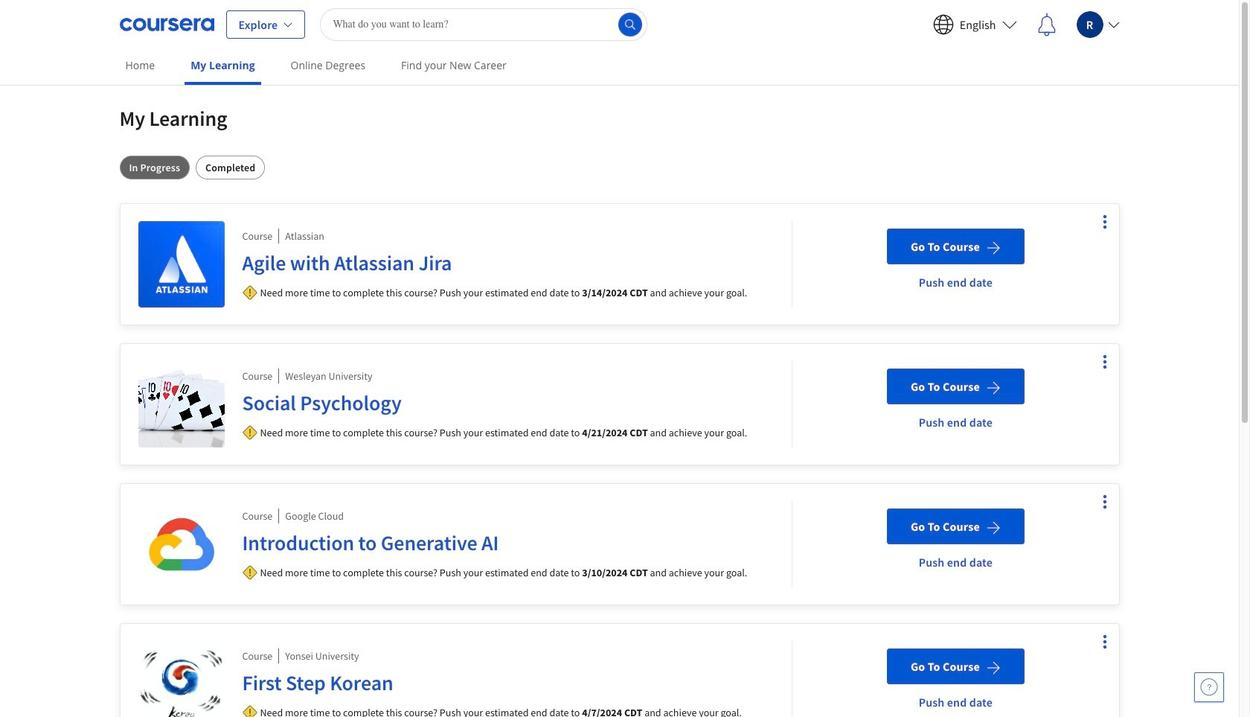 Task type: describe. For each thing, give the bounding box(es) containing it.
agile with atlassian jira image
[[138, 221, 224, 308]]

coursera image
[[120, 12, 214, 36]]

more option for introduction to generative ai image
[[1095, 491, 1116, 512]]

introduction to generative ai image
[[138, 501, 224, 587]]

more option for social psychology image
[[1095, 351, 1116, 372]]

What do you want to learn? text field
[[320, 8, 648, 41]]



Task type: vqa. For each thing, say whether or not it's contained in the screenshot.
the bottom the or
no



Task type: locate. For each thing, give the bounding box(es) containing it.
first step korean image
[[138, 641, 224, 717]]

help center image
[[1201, 678, 1219, 696]]

None search field
[[320, 8, 648, 41]]

more option for agile with atlassian jira image
[[1095, 211, 1116, 232]]

more option for first step korean image
[[1095, 631, 1116, 652]]

social psychology image
[[138, 361, 224, 447]]

tab list
[[120, 156, 1120, 179]]



